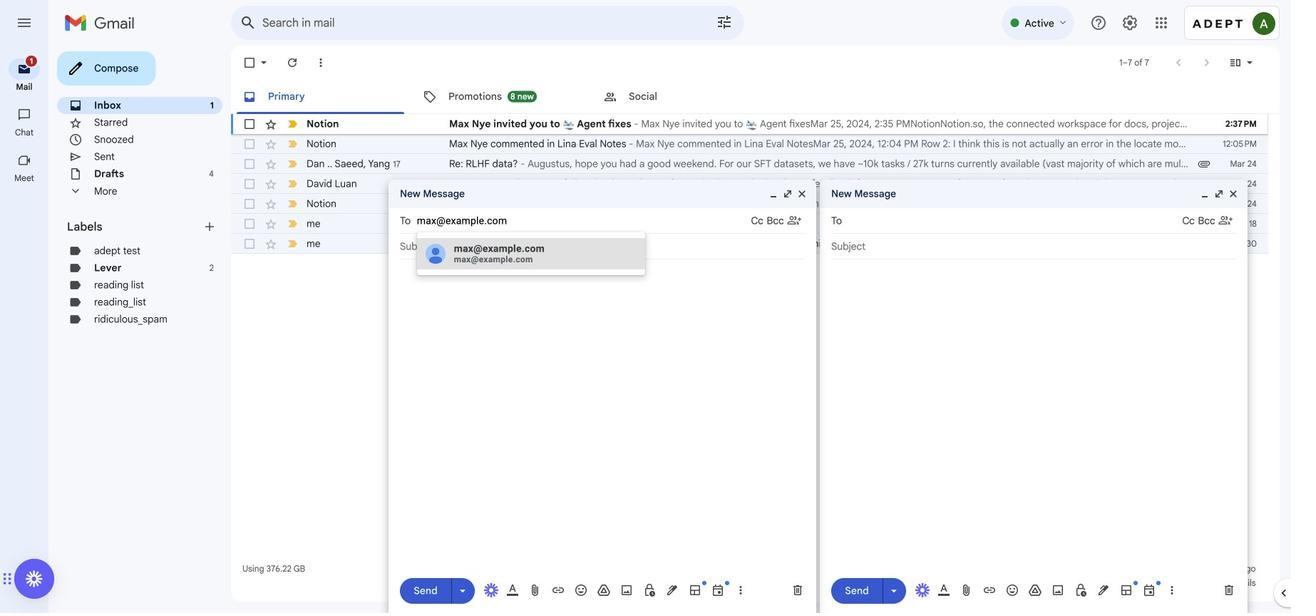 Task type: describe. For each thing, give the bounding box(es) containing it.
refresh image
[[285, 56, 300, 70]]

subject field for to recipients "text field" for close image
[[832, 240, 1237, 254]]

insert emoji ‪(⌘⇧2)‬ image
[[1006, 583, 1020, 598]]

insert signature image
[[666, 583, 680, 598]]

4 row from the top
[[231, 174, 1269, 194]]

to recipients text field for close icon
[[417, 210, 751, 233]]

minimize image for close image
[[1200, 188, 1211, 200]]

attach files image
[[529, 583, 543, 598]]

2 🛬 image from the left
[[746, 119, 758, 131]]

more options image for set up a time to meet image at bottom right
[[737, 583, 745, 598]]

toggle split pane mode image
[[1229, 56, 1243, 70]]

2 move image from the left
[[7, 571, 12, 588]]

5 row from the top
[[231, 194, 1269, 214]]

discard draft ‪(⌘⇧d)‬ image
[[1223, 583, 1237, 598]]

1 row from the top
[[231, 114, 1269, 134]]

discard draft ‪(⌘⇧d)‬ image
[[791, 583, 805, 598]]

7 row from the top
[[231, 234, 1292, 254]]

close image
[[1228, 188, 1240, 200]]

insert signature image
[[1097, 583, 1111, 598]]

1 move image from the left
[[2, 571, 7, 588]]

⚔️ image
[[626, 219, 638, 231]]

support image
[[1091, 14, 1108, 31]]

main menu image
[[16, 14, 33, 31]]

insert files using drive image for insert photo associated with insert signature image's toggle confidential mode image
[[1029, 583, 1043, 598]]

subject field for to recipients "text field" corresponding to close icon
[[400, 240, 805, 254]]

1 dialog from the left
[[389, 180, 817, 613]]

2 dialog from the left
[[820, 180, 1248, 613]]

3 row from the top
[[231, 154, 1269, 174]]

search in mail image
[[235, 10, 261, 36]]

insert photo image for toggle confidential mode image associated with insert signature icon
[[620, 583, 634, 598]]

gmail image
[[64, 9, 142, 37]]

to recipients text field for close image
[[849, 210, 1183, 233]]

set up a time to meet image
[[1143, 583, 1157, 598]]

close image
[[797, 188, 808, 200]]

set up a time to meet image
[[711, 583, 725, 598]]



Task type: locate. For each thing, give the bounding box(es) containing it.
select a layout image
[[688, 583, 703, 598]]

6 row from the top
[[231, 214, 1292, 234]]

0 horizontal spatial minimize image
[[768, 188, 780, 200]]

insert files using drive image right insert emoji ‪(⌘⇧2)‬ icon
[[597, 583, 611, 598]]

heading
[[0, 81, 49, 93], [0, 127, 49, 138], [0, 173, 49, 184], [67, 220, 203, 234]]

0 horizontal spatial pop out image
[[782, 188, 794, 200]]

1 horizontal spatial toggle confidential mode image
[[1074, 583, 1088, 598]]

1 horizontal spatial 🗣️ image
[[1001, 219, 1013, 231]]

select a layout image
[[1120, 583, 1134, 598]]

Message Body text field
[[400, 267, 805, 564]]

1 horizontal spatial minimize image
[[1200, 188, 1211, 200]]

2 insert link ‪(⌘k)‬ image from the left
[[983, 583, 997, 598]]

promotions, 8 new messages, tab
[[412, 80, 591, 114]]

0 horizontal spatial dialog
[[389, 180, 817, 613]]

settings image
[[1122, 14, 1139, 31]]

pop out image
[[782, 188, 794, 200], [1214, 188, 1225, 200]]

1 pop out image from the left
[[782, 188, 794, 200]]

1 minimize image from the left
[[768, 188, 780, 200]]

pop out image left close icon
[[782, 188, 794, 200]]

🗣️ image
[[449, 219, 461, 231], [1001, 219, 1013, 231]]

insert photo image
[[620, 583, 634, 598], [1051, 583, 1066, 598]]

0 horizontal spatial more options image
[[737, 583, 745, 598]]

0 horizontal spatial subject field
[[400, 240, 805, 254]]

toggle confidential mode image for insert signature icon
[[643, 583, 657, 598]]

pop out image for close icon
[[782, 188, 794, 200]]

1 insert photo image from the left
[[620, 583, 634, 598]]

0 horizontal spatial 🗣️ image
[[449, 219, 461, 231]]

0 horizontal spatial insert link ‪(⌘k)‬ image
[[551, 583, 566, 598]]

1 horizontal spatial pop out image
[[1214, 188, 1225, 200]]

1 more options image from the left
[[737, 583, 745, 598]]

None checkbox
[[243, 56, 257, 70], [243, 117, 257, 131], [243, 137, 257, 151], [243, 157, 257, 171], [243, 197, 257, 211], [243, 237, 257, 251], [243, 56, 257, 70], [243, 117, 257, 131], [243, 137, 257, 151], [243, 157, 257, 171], [243, 197, 257, 211], [243, 237, 257, 251]]

toggle confidential mode image left insert signature image
[[1074, 583, 1088, 598]]

toggle confidential mode image left insert signature icon
[[643, 583, 657, 598]]

insert link ‪(⌘k)‬ image for attach files image
[[983, 583, 997, 598]]

🛬 image
[[563, 119, 575, 131], [746, 119, 758, 131]]

To recipients text field
[[417, 210, 751, 233], [849, 210, 1183, 233]]

1 to recipients text field from the left
[[417, 210, 751, 233]]

more options image for set up a time to meet icon at the right bottom of page
[[1168, 583, 1177, 598]]

social tab
[[592, 80, 772, 114]]

row
[[231, 114, 1269, 134], [231, 134, 1269, 154], [231, 154, 1269, 174], [231, 174, 1269, 194], [231, 194, 1269, 214], [231, 214, 1292, 234], [231, 234, 1292, 254]]

1 horizontal spatial more options image
[[1168, 583, 1177, 598]]

Subject field
[[400, 240, 805, 254], [832, 240, 1237, 254]]

0 horizontal spatial to recipients text field
[[417, 210, 751, 233]]

2 🗣️ image from the left
[[1001, 219, 1013, 231]]

primary tab
[[231, 80, 410, 114]]

pop out image left close image
[[1214, 188, 1225, 200]]

insert photo image right insert emoji ‪(⌘⇧2)‬ icon
[[620, 583, 634, 598]]

pop out image for close image
[[1214, 188, 1225, 200]]

None checkbox
[[243, 177, 257, 191], [243, 217, 257, 231], [243, 177, 257, 191], [243, 217, 257, 231]]

more options image right set up a time to meet image at bottom right
[[737, 583, 745, 598]]

insert photo image for insert signature image's toggle confidential mode image
[[1051, 583, 1066, 598]]

1 🗣️ image from the left
[[449, 219, 461, 231]]

toggle confidential mode image
[[643, 583, 657, 598], [1074, 583, 1088, 598]]

2 minimize image from the left
[[1200, 188, 1211, 200]]

attach files image
[[960, 583, 974, 598]]

1 horizontal spatial insert photo image
[[1051, 583, 1066, 598]]

navigation
[[0, 46, 50, 613]]

Search in mail text field
[[262, 16, 676, 30]]

1 subject field from the left
[[400, 240, 805, 254]]

2 row from the top
[[231, 134, 1269, 154]]

1 horizontal spatial dialog
[[820, 180, 1248, 613]]

insert files using drive image
[[597, 583, 611, 598], [1029, 583, 1043, 598]]

2 toggle confidential mode image from the left
[[1074, 583, 1088, 598]]

1 horizontal spatial to recipients text field
[[849, 210, 1183, 233]]

1 horizontal spatial subject field
[[832, 240, 1237, 254]]

1 insert files using drive image from the left
[[597, 583, 611, 598]]

more email options image
[[314, 56, 328, 70]]

list box
[[417, 238, 645, 270]]

insert photo image right insert emoji ‪(⌘⇧2)‬ image
[[1051, 583, 1066, 598]]

more send options image
[[456, 584, 470, 598]]

more send options image
[[887, 584, 902, 598]]

minimize image left close image
[[1200, 188, 1211, 200]]

1 toggle confidential mode image from the left
[[643, 583, 657, 598]]

more options image right set up a time to meet icon at the right bottom of page
[[1168, 583, 1177, 598]]

2 insert files using drive image from the left
[[1029, 583, 1043, 598]]

insert files using drive image for insert photo for toggle confidential mode image associated with insert signature icon
[[597, 583, 611, 598]]

record a loom image
[[26, 571, 43, 588]]

insert link ‪(⌘k)‬ image for attach files icon on the left bottom of page
[[551, 583, 566, 598]]

2 more options image from the left
[[1168, 583, 1177, 598]]

minimize image left close icon
[[768, 188, 780, 200]]

insert link ‪(⌘k)‬ image left insert emoji ‪(⌘⇧2)‬ image
[[983, 583, 997, 598]]

2 pop out image from the left
[[1214, 188, 1225, 200]]

0 horizontal spatial 🛬 image
[[563, 119, 575, 131]]

0 horizontal spatial insert files using drive image
[[597, 583, 611, 598]]

1 horizontal spatial insert files using drive image
[[1029, 583, 1043, 598]]

insert link ‪(⌘k)‬ image
[[551, 583, 566, 598], [983, 583, 997, 598]]

2 subject field from the left
[[832, 240, 1237, 254]]

has attachment image
[[1198, 157, 1212, 171]]

1 horizontal spatial insert link ‪(⌘k)‬ image
[[983, 583, 997, 598]]

advanced search options image
[[710, 8, 739, 36]]

2 insert photo image from the left
[[1051, 583, 1066, 598]]

minimize image
[[768, 188, 780, 200], [1200, 188, 1211, 200]]

dialog
[[389, 180, 817, 613], [820, 180, 1248, 613]]

insert link ‪(⌘k)‬ image left insert emoji ‪(⌘⇧2)‬ icon
[[551, 583, 566, 598]]

minimize image for close icon
[[768, 188, 780, 200]]

Search in mail search field
[[231, 6, 745, 40]]

insert files using drive image right insert emoji ‪(⌘⇧2)‬ image
[[1029, 583, 1043, 598]]

0 horizontal spatial insert photo image
[[620, 583, 634, 598]]

move image
[[2, 571, 7, 588], [7, 571, 12, 588]]

0 horizontal spatial toggle confidential mode image
[[643, 583, 657, 598]]

1 🛬 image from the left
[[563, 119, 575, 131]]

toggle confidential mode image for insert signature image
[[1074, 583, 1088, 598]]

1 insert link ‪(⌘k)‬ image from the left
[[551, 583, 566, 598]]

footer
[[231, 562, 1269, 591]]

1 horizontal spatial 🛬 image
[[746, 119, 758, 131]]

more options image
[[737, 583, 745, 598], [1168, 583, 1177, 598]]

2 to recipients text field from the left
[[849, 210, 1183, 233]]

tab list
[[231, 80, 1280, 114]]

insert emoji ‪(⌘⇧2)‬ image
[[574, 583, 588, 598]]

main content
[[231, 46, 1292, 602]]



Task type: vqa. For each thing, say whether or not it's contained in the screenshot.
Search in mail text field
yes



